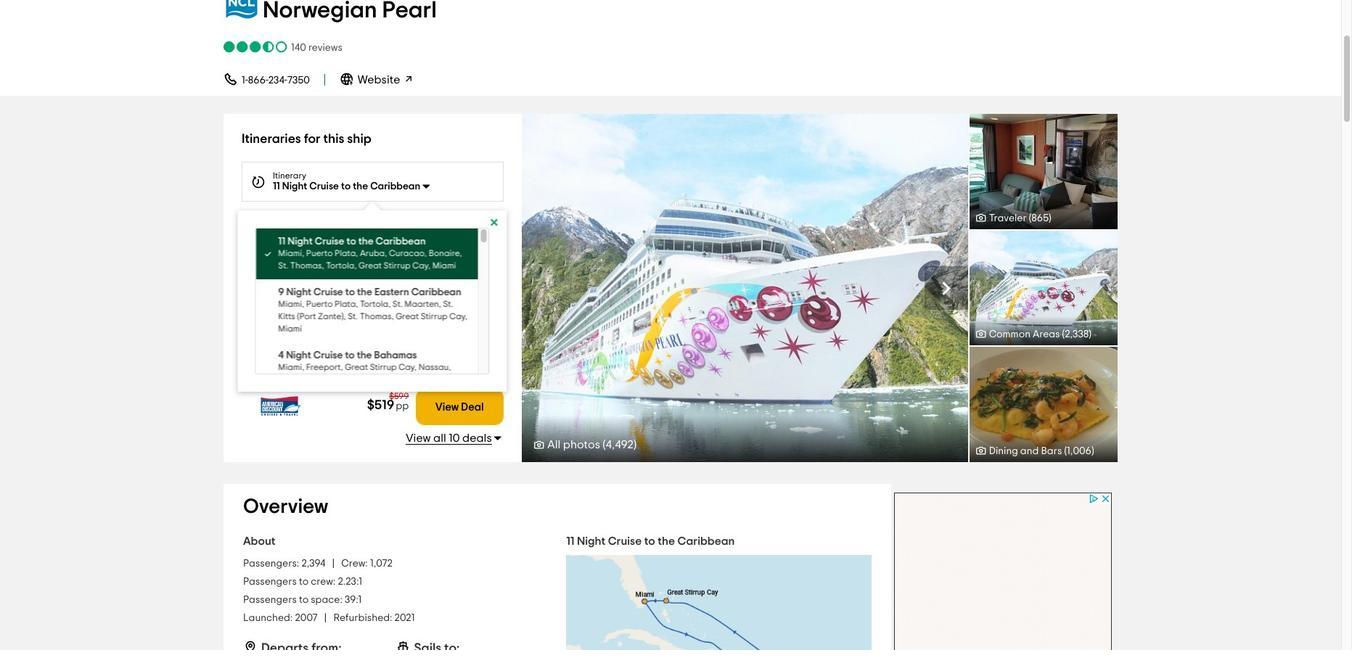 Task type: locate. For each thing, give the bounding box(es) containing it.
0 vertical spatial thomas,
[[290, 261, 324, 270]]

itinerary
[[273, 171, 306, 180]]

$519 down 4 night cruise to the bahamas miami, freeport, great stirrup cay, nassau, miami in the bottom left of the page
[[367, 399, 394, 412]]

miami, inside 11 night cruise to the caribbean miami, puerto plata, aruba, curacao, bonaire, st. thomas, tortola, great stirrup cay, miami
[[278, 249, 304, 258]]

4 night cruise to the bahamas miami, freeport, great stirrup cay, nassau, miami
[[278, 351, 451, 384]]

0 vertical spatial curacao,
[[389, 249, 427, 258]]

(
[[1029, 213, 1032, 224], [1062, 330, 1065, 340], [603, 439, 606, 451], [1064, 446, 1067, 457]]

0 vertical spatial $519
[[367, 356, 394, 369]]

view up view all 10 deals
[[435, 402, 459, 413]]

2 horizontal spatial tortola,
[[360, 300, 390, 308]]

11 night cruise to the caribbean
[[273, 181, 420, 192], [566, 536, 735, 547]]

puerto up the zante),
[[306, 300, 332, 308]]

tortola, down 11/28/23
[[326, 261, 356, 270]]

cay, up maarten,
[[412, 261, 430, 270]]

( right "photos" at the bottom of page
[[603, 439, 606, 451]]

great right freeport,
[[344, 363, 368, 372]]

) right areas
[[1089, 330, 1092, 340]]

to inside 11 night cruise to the caribbean miami, puerto plata, aruba, curacao, bonaire, st. thomas, tortola, great stirrup cay, miami
[[346, 237, 356, 247]]

1 $599 from the top
[[389, 348, 409, 357]]

0 vertical spatial view deal
[[435, 358, 484, 369]]

11 night cruise to the caribbean miami, puerto plata, aruba, curacao, bonaire, st. thomas, tortola, great stirrup cay, miami
[[278, 237, 462, 270]]

the inside 9 night cruise to the eastern caribbean miami, puerto plata, tortola, st. maarten, st. kitts (port zante), st. thomas, great stirrup cay, miami
[[357, 287, 372, 298]]

1 vertical spatial |
[[324, 613, 327, 624]]

night inside 4 night cruise to the bahamas miami, freeport, great stirrup cay, nassau, miami
[[286, 351, 311, 361]]

2,394
[[301, 559, 326, 569]]

1 vertical spatial 11 night cruise to the caribbean
[[566, 536, 735, 547]]

1 vertical spatial view
[[435, 402, 459, 413]]

0 vertical spatial $599
[[389, 348, 409, 357]]

bonaire, up maarten,
[[428, 249, 462, 258]]

bonaire, up the zante),
[[311, 294, 350, 304]]

thomas, inside 9 night cruise to the eastern caribbean miami, puerto plata, tortola, st. maarten, st. kitts (port zante), st. thomas, great stirrup cay, miami
[[359, 312, 393, 321]]

140
[[291, 43, 306, 53]]

miami, down route
[[265, 284, 295, 294]]

caribbean
[[370, 181, 420, 192], [375, 237, 425, 247], [411, 287, 461, 298], [678, 536, 735, 547]]

great down maarten,
[[395, 312, 418, 321]]

1 vertical spatial plata,
[[331, 284, 358, 294]]

great right kitts
[[303, 304, 330, 314]]

all photos ( 4,492 )
[[547, 439, 637, 451]]

passengers up launched:
[[243, 595, 297, 605]]

| for refurbished:
[[324, 613, 327, 624]]

st. left eastern
[[352, 294, 364, 304]]

view right bahamas
[[435, 358, 459, 369]]

for
[[304, 133, 321, 146]]

1 vertical spatial pp
[[396, 401, 409, 412]]

full view
[[727, 281, 781, 295]]

tortola, down the 9
[[265, 304, 301, 314]]

miami, down 4
[[278, 363, 304, 372]]

$599
[[389, 348, 409, 357], [389, 392, 409, 401]]

about
[[243, 536, 275, 547]]

1-866-234-7350
[[242, 75, 310, 86]]

miami up maarten,
[[432, 261, 456, 270]]

$599 $519 pp down 4 night cruise to the bahamas miami, freeport, great stirrup cay, nassau, miami in the bottom left of the page
[[367, 392, 409, 412]]

departure date tuesday, 11/28/23
[[273, 222, 353, 242]]

11 inside 11 night cruise to the caribbean miami, puerto plata, aruba, curacao, bonaire, st. thomas, tortola, great stirrup cay, miami
[[278, 237, 285, 247]]

cruise for the eastern caribbean
[[313, 287, 343, 298]]

view deal
[[435, 358, 484, 369], [435, 402, 484, 413]]

:1
[[356, 577, 362, 587], [356, 595, 362, 605]]

overview
[[243, 497, 328, 518]]

stirrup up eastern
[[383, 261, 410, 270]]

$599 down bahamas
[[389, 392, 409, 401]]

the for the caribbean
[[358, 237, 373, 247]]

miami, inside 9 night cruise to the eastern caribbean miami, puerto plata, tortola, st. maarten, st. kitts (port zante), st. thomas, great stirrup cay, miami
[[278, 300, 304, 308]]

$519
[[367, 356, 394, 369], [367, 399, 394, 412]]

thomas, down eastern
[[359, 312, 393, 321]]

aruba, up eastern
[[360, 249, 387, 258]]

:1 up the refurbished: at the left bottom
[[356, 595, 362, 605]]

(port
[[297, 312, 316, 321]]

miami inside 9 night cruise to the eastern caribbean miami, puerto plata, tortola, st. maarten, st. kitts (port zante), st. thomas, great stirrup cay, miami
[[278, 324, 302, 333]]

1 horizontal spatial |
[[332, 559, 335, 569]]

cay, down eastern
[[366, 304, 387, 314]]

aruba, down 11 night cruise to the caribbean miami, puerto plata, aruba, curacao, bonaire, st. thomas, tortola, great stirrup cay, miami
[[360, 284, 392, 294]]

1 vertical spatial view deal
[[435, 402, 484, 413]]

865
[[1032, 213, 1049, 224]]

1 horizontal spatial bonaire,
[[428, 249, 462, 258]]

2 pp from the top
[[396, 401, 409, 412]]

bonaire, inside route miami, puerto plata, aruba, curacao, bonaire, st. thomas, tortola, great stirrup cay, miami
[[311, 294, 350, 304]]

| down space:
[[324, 613, 327, 624]]

view left "all"
[[406, 433, 431, 444]]

cruise for the bahamas
[[313, 351, 343, 361]]

view deal right bahamas
[[435, 358, 484, 369]]

route miami, puerto plata, aruba, curacao, bonaire, st. thomas, tortola, great stirrup cay, miami
[[264, 271, 406, 324]]

0 horizontal spatial |
[[324, 613, 327, 624]]

great inside route miami, puerto plata, aruba, curacao, bonaire, st. thomas, tortola, great stirrup cay, miami
[[303, 304, 330, 314]]

cruise inside 9 night cruise to the eastern caribbean miami, puerto plata, tortola, st. maarten, st. kitts (port zante), st. thomas, great stirrup cay, miami
[[313, 287, 343, 298]]

2,338
[[1065, 330, 1089, 340]]

deal
[[461, 358, 484, 369], [461, 402, 484, 413]]

0 vertical spatial puerto
[[306, 249, 332, 258]]

0 horizontal spatial bonaire,
[[311, 294, 350, 304]]

passengers down passengers:
[[243, 577, 297, 587]]

miami, inside route miami, puerto plata, aruba, curacao, bonaire, st. thomas, tortola, great stirrup cay, miami
[[265, 284, 295, 294]]

$599 $519 pp left nassau,
[[367, 348, 409, 369]]

passengers
[[243, 577, 297, 587], [243, 595, 297, 605]]

view all 10 deals
[[406, 433, 492, 444]]

2 deal from the top
[[461, 402, 484, 413]]

st.
[[278, 261, 288, 270], [352, 294, 364, 304], [392, 300, 402, 308], [443, 300, 453, 308], [347, 312, 358, 321]]

puerto down 11/28/23
[[306, 249, 332, 258]]

1 horizontal spatial curacao,
[[389, 249, 427, 258]]

$599 $519 pp
[[367, 348, 409, 369], [367, 392, 409, 412]]

1 vertical spatial :1
[[356, 595, 362, 605]]

miami,
[[278, 249, 304, 258], [265, 284, 295, 294], [278, 300, 304, 308], [278, 363, 304, 372]]

route
[[264, 271, 294, 282]]

refurbished:
[[333, 613, 392, 624]]

0 vertical spatial plata,
[[334, 249, 358, 258]]

1 vertical spatial deal
[[461, 402, 484, 413]]

10
[[449, 433, 460, 444]]

passengers:
[[243, 559, 299, 569]]

curacao,
[[389, 249, 427, 258], [265, 294, 309, 304]]

0 vertical spatial bonaire,
[[428, 249, 462, 258]]

0 horizontal spatial tortola,
[[265, 304, 301, 314]]

deal up deals on the left
[[461, 402, 484, 413]]

1 vertical spatial aruba,
[[360, 284, 392, 294]]

night for 11
[[287, 237, 312, 247]]

4
[[278, 351, 284, 361]]

1 :1 from the top
[[356, 577, 362, 587]]

view deal up 10
[[435, 402, 484, 413]]

miami, inside 4 night cruise to the bahamas miami, freeport, great stirrup cay, nassau, miami
[[278, 363, 304, 372]]

1 pp from the top
[[396, 357, 409, 368]]

1 vertical spatial passengers
[[243, 595, 297, 605]]

stirrup down bahamas
[[370, 363, 396, 372]]

2 vertical spatial plata,
[[334, 300, 358, 308]]

140 reviews
[[291, 43, 342, 53]]

to inside 9 night cruise to the eastern caribbean miami, puerto plata, tortola, st. maarten, st. kitts (port zante), st. thomas, great stirrup cay, miami
[[345, 287, 355, 298]]

puerto up (port
[[298, 284, 329, 294]]

curacao, up eastern
[[389, 249, 427, 258]]

puerto inside route miami, puerto plata, aruba, curacao, bonaire, st. thomas, tortola, great stirrup cay, miami
[[298, 284, 329, 294]]

cay, up nassau,
[[449, 312, 467, 321]]

full
[[727, 281, 749, 295]]

pp left nassau,
[[396, 357, 409, 368]]

cruise
[[309, 181, 339, 192], [314, 237, 344, 247], [313, 287, 343, 298], [313, 351, 343, 361], [608, 536, 642, 547]]

0 vertical spatial aruba,
[[360, 249, 387, 258]]

great inside 11 night cruise to the caribbean miami, puerto plata, aruba, curacao, bonaire, st. thomas, tortola, great stirrup cay, miami
[[358, 261, 381, 270]]

the map for this itinerary is not available at this time. image
[[566, 555, 872, 650]]

great
[[358, 261, 381, 270], [303, 304, 330, 314], [395, 312, 418, 321], [344, 363, 368, 372]]

bonaire,
[[428, 249, 462, 258], [311, 294, 350, 304]]

1 vertical spatial curacao,
[[265, 294, 309, 304]]

2 vertical spatial thomas,
[[359, 312, 393, 321]]

aruba,
[[360, 249, 387, 258], [360, 284, 392, 294]]

11/28/23
[[315, 232, 353, 242]]

1 passengers from the top
[[243, 577, 297, 587]]

0 horizontal spatial curacao,
[[265, 294, 309, 304]]

0 vertical spatial $599 $519 pp
[[367, 348, 409, 369]]

:1 down 'crew:'
[[356, 577, 362, 587]]

$519 down 9 night cruise to the eastern caribbean miami, puerto plata, tortola, st. maarten, st. kitts (port zante), st. thomas, great stirrup cay, miami at left
[[367, 356, 394, 369]]

night
[[282, 181, 307, 192], [287, 237, 312, 247], [286, 287, 311, 298], [286, 351, 311, 361], [577, 536, 606, 547]]

1 vertical spatial puerto
[[298, 284, 329, 294]]

1 vertical spatial $519
[[367, 399, 394, 412]]

tortola,
[[326, 261, 356, 270], [360, 300, 390, 308], [265, 304, 301, 314]]

234-
[[268, 75, 287, 86]]

view
[[435, 358, 459, 369], [435, 402, 459, 413], [406, 433, 431, 444]]

the inside 11 night cruise to the caribbean miami, puerto plata, aruba, curacao, bonaire, st. thomas, tortola, great stirrup cay, miami
[[358, 237, 373, 247]]

st. up route
[[278, 261, 288, 270]]

st. right maarten,
[[443, 300, 453, 308]]

night inside 9 night cruise to the eastern caribbean miami, puerto plata, tortola, st. maarten, st. kitts (port zante), st. thomas, great stirrup cay, miami
[[286, 287, 311, 298]]

| right 2,394
[[332, 559, 335, 569]]

deal right nassau,
[[461, 358, 484, 369]]

1 horizontal spatial tortola,
[[326, 261, 356, 270]]

0 vertical spatial |
[[332, 559, 335, 569]]

stirrup inside 9 night cruise to the eastern caribbean miami, puerto plata, tortola, st. maarten, st. kitts (port zante), st. thomas, great stirrup cay, miami
[[420, 312, 447, 321]]

caribbean up eastern
[[375, 237, 425, 247]]

0 vertical spatial pp
[[396, 357, 409, 368]]

1 vertical spatial 11
[[278, 237, 285, 247]]

to
[[341, 181, 351, 192], [346, 237, 356, 247], [345, 287, 355, 298], [345, 351, 354, 361], [644, 536, 655, 547], [299, 577, 309, 587], [299, 595, 309, 605]]

thomas,
[[290, 261, 324, 270], [366, 294, 406, 304], [359, 312, 393, 321]]

passengers to space: 39 :1
[[243, 595, 362, 605]]

tortola, down eastern
[[360, 300, 390, 308]]

pp
[[396, 357, 409, 368], [396, 401, 409, 412]]

cruise for the caribbean
[[314, 237, 344, 247]]

puerto
[[306, 249, 332, 258], [298, 284, 329, 294], [306, 300, 332, 308]]

pp down bahamas
[[396, 401, 409, 412]]

1 vertical spatial bonaire,
[[311, 294, 350, 304]]

miami, down 'tuesday,'
[[278, 249, 304, 258]]

stirrup
[[383, 261, 410, 270], [332, 304, 364, 314], [420, 312, 447, 321], [370, 363, 396, 372]]

nassau,
[[418, 363, 451, 372]]

the inside 4 night cruise to the bahamas miami, freeport, great stirrup cay, nassau, miami
[[356, 351, 372, 361]]

cruise inside 4 night cruise to the bahamas miami, freeport, great stirrup cay, nassau, miami
[[313, 351, 343, 361]]

0 vertical spatial passengers
[[243, 577, 297, 587]]

plata,
[[334, 249, 358, 258], [331, 284, 358, 294], [334, 300, 358, 308]]

the for the bahamas
[[356, 351, 372, 361]]

thomas, down 11 night cruise to the caribbean miami, puerto plata, aruba, curacao, bonaire, st. thomas, tortola, great stirrup cay, miami
[[366, 294, 406, 304]]

caribbean up maarten,
[[411, 287, 461, 298]]

1 vertical spatial thomas,
[[366, 294, 406, 304]]

miami, up kitts
[[278, 300, 304, 308]]

0 vertical spatial 11 night cruise to the caribbean
[[273, 181, 420, 192]]

thomas, inside route miami, puerto plata, aruba, curacao, bonaire, st. thomas, tortola, great stirrup cay, miami
[[366, 294, 406, 304]]

st. right the zante),
[[347, 312, 358, 321]]

itineraries for this ship
[[242, 133, 372, 146]]

caribbean inside 11 night cruise to the caribbean miami, puerto plata, aruba, curacao, bonaire, st. thomas, tortola, great stirrup cay, miami
[[375, 237, 425, 247]]

0 vertical spatial :1
[[356, 577, 362, 587]]

caribbean inside 9 night cruise to the eastern caribbean miami, puerto plata, tortola, st. maarten, st. kitts (port zante), st. thomas, great stirrup cay, miami
[[411, 287, 461, 298]]

cay, down bahamas
[[398, 363, 416, 372]]

stirrup down maarten,
[[420, 312, 447, 321]]

miami down the 9
[[265, 314, 293, 324]]

thomas, up route
[[290, 261, 324, 270]]

traveler ( 865 )
[[989, 213, 1051, 224]]

aruba, inside 11 night cruise to the caribbean miami, puerto plata, aruba, curacao, bonaire, st. thomas, tortola, great stirrup cay, miami
[[360, 249, 387, 258]]

great up eastern
[[358, 261, 381, 270]]

miami down 4
[[278, 375, 302, 384]]

the
[[353, 181, 368, 192], [358, 237, 373, 247], [357, 287, 372, 298], [356, 351, 372, 361], [658, 536, 675, 547]]

dining and bars ( 1,006 )
[[989, 446, 1094, 457]]

cruise inside 11 night cruise to the caribbean miami, puerto plata, aruba, curacao, bonaire, st. thomas, tortola, great stirrup cay, miami
[[314, 237, 344, 247]]

miami down kitts
[[278, 324, 302, 333]]

2 passengers from the top
[[243, 595, 297, 605]]

( right areas
[[1062, 330, 1065, 340]]

night inside 11 night cruise to the caribbean miami, puerto plata, aruba, curacao, bonaire, st. thomas, tortola, great stirrup cay, miami
[[287, 237, 312, 247]]

0 vertical spatial deal
[[461, 358, 484, 369]]

to inside 4 night cruise to the bahamas miami, freeport, great stirrup cay, nassau, miami
[[345, 351, 354, 361]]

tortola, inside 11 night cruise to the caribbean miami, puerto plata, aruba, curacao, bonaire, st. thomas, tortola, great stirrup cay, miami
[[326, 261, 356, 270]]

2 :1 from the top
[[356, 595, 362, 605]]

1 $599 $519 pp from the top
[[367, 348, 409, 369]]

crew:
[[341, 559, 368, 569]]

1 vertical spatial $599
[[389, 392, 409, 401]]

tortola, inside 9 night cruise to the eastern caribbean miami, puerto plata, tortola, st. maarten, st. kitts (port zante), st. thomas, great stirrup cay, miami
[[360, 300, 390, 308]]

caribbean down ship
[[370, 181, 420, 192]]

1 vertical spatial $599 $519 pp
[[367, 392, 409, 412]]

|
[[332, 559, 335, 569], [324, 613, 327, 624]]

stirrup right (port
[[332, 304, 364, 314]]

$599 down 9 night cruise to the eastern caribbean miami, puerto plata, tortola, st. maarten, st. kitts (port zante), st. thomas, great stirrup cay, miami at left
[[389, 348, 409, 357]]

curacao, up kitts
[[265, 294, 309, 304]]

2 vertical spatial puerto
[[306, 300, 332, 308]]

)
[[1049, 213, 1051, 224], [1089, 330, 1092, 340], [634, 439, 637, 451], [1092, 446, 1094, 457]]

) right bars
[[1092, 446, 1094, 457]]

miami
[[432, 261, 456, 270], [265, 314, 293, 324], [278, 324, 302, 333], [278, 375, 302, 384]]



Task type: vqa. For each thing, say whether or not it's contained in the screenshot.
Rentals
no



Task type: describe. For each thing, give the bounding box(es) containing it.
1,006
[[1067, 446, 1092, 457]]

cay, inside 9 night cruise to the eastern caribbean miami, puerto plata, tortola, st. maarten, st. kitts (port zante), st. thomas, great stirrup cay, miami
[[449, 312, 467, 321]]

miami inside 11 night cruise to the caribbean miami, puerto plata, aruba, curacao, bonaire, st. thomas, tortola, great stirrup cay, miami
[[432, 261, 456, 270]]

space:
[[311, 595, 342, 605]]

plata, inside 11 night cruise to the caribbean miami, puerto plata, aruba, curacao, bonaire, st. thomas, tortola, great stirrup cay, miami
[[334, 249, 358, 258]]

1 view deal from the top
[[435, 358, 484, 369]]

1 deal from the top
[[461, 358, 484, 369]]

all
[[433, 433, 446, 444]]

this
[[323, 133, 344, 146]]

2 view deal from the top
[[435, 402, 484, 413]]

date
[[316, 222, 335, 231]]

9
[[278, 287, 284, 298]]

9 night cruise to the eastern caribbean miami, puerto plata, tortola, st. maarten, st. kitts (port zante), st. thomas, great stirrup cay, miami
[[278, 287, 467, 333]]

reviews
[[308, 43, 342, 53]]

zante),
[[317, 312, 346, 321]]

curacao, inside 11 night cruise to the caribbean miami, puerto plata, aruba, curacao, bonaire, st. thomas, tortola, great stirrup cay, miami
[[389, 249, 427, 258]]

1-
[[242, 75, 248, 86]]

departure
[[273, 222, 314, 231]]

| for crew:
[[332, 559, 335, 569]]

the for the eastern caribbean
[[357, 287, 372, 298]]

freeport,
[[306, 363, 343, 372]]

view
[[752, 281, 781, 295]]

passengers to crew: 2.23 :1
[[243, 577, 362, 587]]

tuesday,
[[273, 232, 313, 242]]

itineraries
[[242, 133, 301, 146]]

puerto inside 11 night cruise to the caribbean miami, puerto plata, aruba, curacao, bonaire, st. thomas, tortola, great stirrup cay, miami
[[306, 249, 332, 258]]

2 vertical spatial view
[[406, 433, 431, 444]]

cay, inside 4 night cruise to the bahamas miami, freeport, great stirrup cay, nassau, miami
[[398, 363, 416, 372]]

st. inside route miami, puerto plata, aruba, curacao, bonaire, st. thomas, tortola, great stirrup cay, miami
[[352, 294, 364, 304]]

1,072
[[370, 559, 393, 569]]

areas
[[1033, 330, 1060, 340]]

passengers for passengers to space:
[[243, 595, 297, 605]]

advertisement region
[[894, 493, 1112, 650]]

plata, inside route miami, puerto plata, aruba, curacao, bonaire, st. thomas, tortola, great stirrup cay, miami
[[331, 284, 358, 294]]

dining
[[989, 446, 1018, 457]]

miami inside 4 night cruise to the bahamas miami, freeport, great stirrup cay, nassau, miami
[[278, 375, 302, 384]]

launched: 2007 | refurbished: 2021
[[243, 613, 415, 624]]

website
[[358, 74, 403, 86]]

plata, inside 9 night cruise to the eastern caribbean miami, puerto plata, tortola, st. maarten, st. kitts (port zante), st. thomas, great stirrup cay, miami
[[334, 300, 358, 308]]

great inside 4 night cruise to the bahamas miami, freeport, great stirrup cay, nassau, miami
[[344, 363, 368, 372]]

0 vertical spatial 11
[[273, 181, 280, 192]]

stirrup inside route miami, puerto plata, aruba, curacao, bonaire, st. thomas, tortola, great stirrup cay, miami
[[332, 304, 364, 314]]

tortola, inside route miami, puerto plata, aruba, curacao, bonaire, st. thomas, tortola, great stirrup cay, miami
[[265, 304, 301, 314]]

and
[[1020, 446, 1039, 457]]

all
[[547, 439, 561, 451]]

st. inside 11 night cruise to the caribbean miami, puerto plata, aruba, curacao, bonaire, st. thomas, tortola, great stirrup cay, miami
[[278, 261, 288, 270]]

photos
[[563, 439, 600, 451]]

st. down eastern
[[392, 300, 402, 308]]

2 $519 from the top
[[367, 399, 394, 412]]

1 horizontal spatial 11 night cruise to the caribbean
[[566, 536, 735, 547]]

stirrup inside 4 night cruise to the bahamas miami, freeport, great stirrup cay, nassau, miami
[[370, 363, 396, 372]]

common
[[989, 330, 1031, 340]]

) right "photos" at the bottom of page
[[634, 439, 637, 451]]

thomas, inside 11 night cruise to the caribbean miami, puerto plata, aruba, curacao, bonaire, st. thomas, tortola, great stirrup cay, miami
[[290, 261, 324, 270]]

2007
[[295, 613, 318, 624]]

aruba, inside route miami, puerto plata, aruba, curacao, bonaire, st. thomas, tortola, great stirrup cay, miami
[[360, 284, 392, 294]]

common areas ( 2,338 )
[[989, 330, 1092, 340]]

passengers: 2,394 | crew: 1,072
[[243, 559, 393, 569]]

7350
[[287, 75, 310, 86]]

39
[[345, 595, 356, 605]]

kitts
[[278, 312, 295, 321]]

crew:
[[311, 577, 336, 587]]

night for 9
[[286, 287, 311, 298]]

3.5 of 5 bubbles image
[[224, 41, 289, 54]]

great inside 9 night cruise to the eastern caribbean miami, puerto plata, tortola, st. maarten, st. kitts (port zante), st. thomas, great stirrup cay, miami
[[395, 312, 418, 321]]

2021
[[395, 613, 415, 624]]

:1 for passengers to crew: 2.23 :1
[[356, 577, 362, 587]]

bonaire, inside 11 night cruise to the caribbean miami, puerto plata, aruba, curacao, bonaire, st. thomas, tortola, great stirrup cay, miami
[[428, 249, 462, 258]]

1 $519 from the top
[[367, 356, 394, 369]]

night for 4
[[286, 351, 311, 361]]

bahamas
[[374, 351, 417, 361]]

launched:
[[243, 613, 293, 624]]

( right bars
[[1064, 446, 1067, 457]]

:1 for passengers to space: 39 :1
[[356, 595, 362, 605]]

cay, inside 11 night cruise to the caribbean miami, puerto plata, aruba, curacao, bonaire, st. thomas, tortola, great stirrup cay, miami
[[412, 261, 430, 270]]

) right 'traveler'
[[1049, 213, 1051, 224]]

2 $599 from the top
[[389, 392, 409, 401]]

1-866-234-7350 link
[[224, 72, 310, 86]]

eastern
[[374, 287, 409, 298]]

( right 'traveler'
[[1029, 213, 1032, 224]]

deals
[[462, 433, 492, 444]]

ship
[[347, 133, 372, 146]]

0 vertical spatial view
[[435, 358, 459, 369]]

2.23
[[338, 577, 356, 587]]

maarten,
[[404, 300, 441, 308]]

curacao, inside route miami, puerto plata, aruba, curacao, bonaire, st. thomas, tortola, great stirrup cay, miami
[[265, 294, 309, 304]]

traveler
[[989, 213, 1027, 224]]

passengers for passengers to crew:
[[243, 577, 297, 587]]

puerto inside 9 night cruise to the eastern caribbean miami, puerto plata, tortola, st. maarten, st. kitts (port zante), st. thomas, great stirrup cay, miami
[[306, 300, 332, 308]]

caribbean up "the map for this itinerary is not available at this time." image
[[678, 536, 735, 547]]

stirrup inside 11 night cruise to the caribbean miami, puerto plata, aruba, curacao, bonaire, st. thomas, tortola, great stirrup cay, miami
[[383, 261, 410, 270]]

0 horizontal spatial 11 night cruise to the caribbean
[[273, 181, 420, 192]]

866-
[[248, 75, 268, 86]]

miami inside route miami, puerto plata, aruba, curacao, bonaire, st. thomas, tortola, great stirrup cay, miami
[[265, 314, 293, 324]]

2 $599 $519 pp from the top
[[367, 392, 409, 412]]

cay, inside route miami, puerto plata, aruba, curacao, bonaire, st. thomas, tortola, great stirrup cay, miami
[[366, 304, 387, 314]]

bars
[[1041, 446, 1062, 457]]

2 vertical spatial 11
[[566, 536, 574, 547]]

4,492
[[606, 439, 634, 451]]



